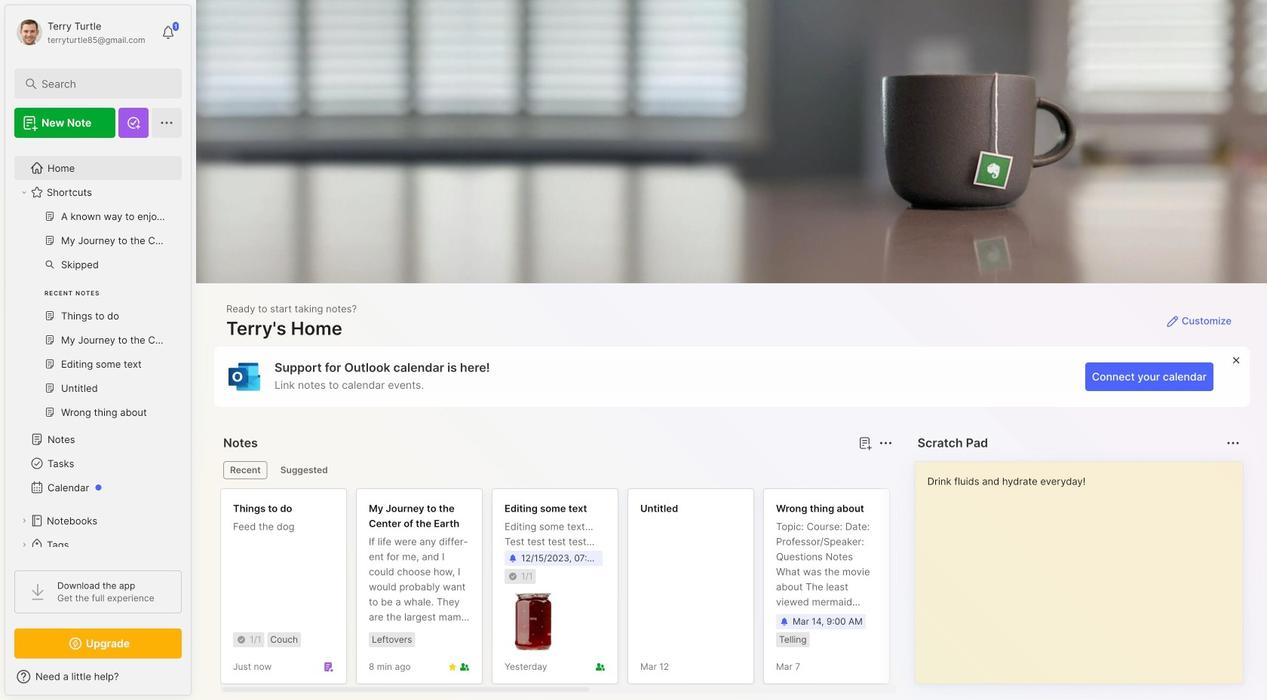 Task type: describe. For each thing, give the bounding box(es) containing it.
WHAT'S NEW field
[[5, 665, 191, 689]]

expand tags image
[[20, 541, 29, 550]]

Account field
[[14, 17, 145, 48]]

1 more actions field from the left
[[875, 433, 897, 454]]

more actions image for second more actions field from the right
[[877, 434, 895, 453]]

Start writing… text field
[[927, 462, 1242, 672]]

click to collapse image
[[190, 673, 202, 691]]

main element
[[0, 0, 196, 701]]



Task type: locate. For each thing, give the bounding box(es) containing it.
tree
[[5, 147, 191, 615]]

tab
[[223, 462, 268, 480], [274, 462, 335, 480]]

more actions image for 2nd more actions field from left
[[1224, 434, 1242, 453]]

group inside tree
[[14, 204, 173, 434]]

expand notebooks image
[[20, 517, 29, 526]]

1 horizontal spatial more actions field
[[1223, 433, 1244, 454]]

More actions field
[[875, 433, 897, 454], [1223, 433, 1244, 454]]

more actions image
[[877, 434, 895, 453], [1224, 434, 1242, 453]]

row group
[[220, 489, 1267, 694]]

Search text field
[[41, 77, 162, 91]]

group
[[14, 204, 173, 434]]

1 tab from the left
[[223, 462, 268, 480]]

1 more actions image from the left
[[877, 434, 895, 453]]

tree inside main element
[[5, 147, 191, 615]]

0 horizontal spatial more actions field
[[875, 433, 897, 454]]

0 horizontal spatial more actions image
[[877, 434, 895, 453]]

0 horizontal spatial tab
[[223, 462, 268, 480]]

tab list
[[223, 462, 891, 480]]

1 horizontal spatial tab
[[274, 462, 335, 480]]

1 horizontal spatial more actions image
[[1224, 434, 1242, 453]]

None search field
[[41, 75, 162, 93]]

2 tab from the left
[[274, 462, 335, 480]]

thumbnail image
[[505, 594, 562, 651]]

2 more actions field from the left
[[1223, 433, 1244, 454]]

none search field inside main element
[[41, 75, 162, 93]]

2 more actions image from the left
[[1224, 434, 1242, 453]]



Task type: vqa. For each thing, say whether or not it's contained in the screenshot.
first Tab from the right
yes



